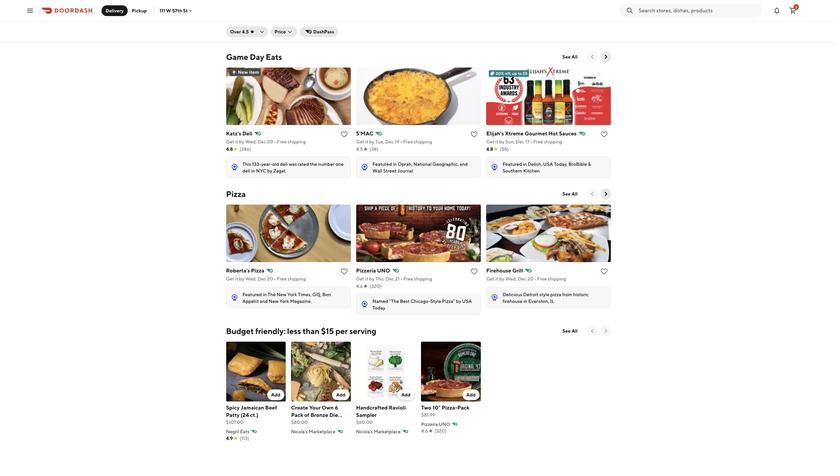 Task type: vqa. For each thing, say whether or not it's contained in the screenshot.
the topmost Eats
yes



Task type: locate. For each thing, give the bounding box(es) containing it.
by up (38)
[[369, 139, 375, 145]]

it for katz's deli
[[235, 139, 238, 145]]

wed, down roberta's pizza
[[245, 276, 257, 282]]

get down the s'mac
[[356, 139, 365, 145]]

1 horizontal spatial 4.6
[[421, 428, 428, 434]]

2 vertical spatial see all
[[563, 328, 578, 334]]

delicious
[[503, 292, 523, 297]]

pack inside create your own 6 pack of bronze die fresh pasta
[[291, 412, 303, 418]]

day
[[250, 52, 264, 62]]

gq,
[[313, 292, 322, 297]]

pizza down this
[[226, 189, 246, 199]]

$81.99
[[421, 412, 436, 418]]

by down year-
[[267, 168, 273, 174]]

2 vertical spatial see
[[563, 328, 571, 334]]

free up featured in the new york times, gq, bon appetit and new york magazine.
[[277, 276, 287, 282]]

by up (386)
[[239, 139, 244, 145]]

uno up thu,
[[377, 268, 390, 274]]

by left thu,
[[369, 276, 375, 282]]

free right 19
[[404, 139, 413, 145]]

click to add this store to your saved list image
[[471, 268, 479, 276]]

dec down grill
[[518, 276, 527, 282]]

deli
[[280, 162, 288, 167], [243, 168, 250, 174]]

0 vertical spatial york
[[288, 292, 297, 297]]

it down firehouse
[[496, 276, 499, 282]]

1 4.8 from the left
[[226, 147, 233, 152]]

marketplace
[[309, 429, 336, 434], [374, 429, 401, 434]]

0 horizontal spatial pizza
[[226, 189, 246, 199]]

all left previous button of carousel icon
[[572, 328, 578, 334]]

the
[[267, 25, 274, 30], [310, 162, 317, 167]]

nyc inside combining the best of montreal and nyc style baking techniques
[[320, 25, 330, 30]]

add up ravioli
[[402, 392, 411, 398]]

1 vertical spatial pizzeria
[[421, 422, 438, 427]]

1 nicola's marketplace from the left
[[291, 429, 336, 434]]

the right rated
[[310, 162, 317, 167]]

pizzeria uno
[[356, 268, 390, 274], [421, 422, 451, 427]]

2 marketplace from the left
[[374, 429, 401, 434]]

bronze
[[311, 412, 328, 418]]

get left thu,
[[356, 276, 365, 282]]

dec left 19
[[385, 139, 394, 145]]

1 see all from the top
[[563, 54, 578, 60]]

4.5
[[242, 29, 249, 34], [356, 147, 363, 152]]

and inside featured in oprah, national geographic, and wall street journal
[[460, 162, 468, 167]]

free down gourmet
[[534, 139, 543, 145]]

1 horizontal spatial featured
[[373, 162, 392, 167]]

1 horizontal spatial of
[[305, 412, 310, 418]]

1 vertical spatial pack
[[291, 412, 303, 418]]

dec left "17"
[[516, 139, 525, 145]]

deli down this
[[243, 168, 250, 174]]

featured inside featured in oprah, national geographic, and wall street journal
[[373, 162, 392, 167]]

featured in the new york times, gq, bon appetit and new york magazine.
[[243, 292, 331, 304]]

1 vertical spatial style
[[540, 292, 550, 297]]

get down firehouse
[[487, 276, 495, 282]]

own
[[322, 405, 334, 411]]

0 horizontal spatial featured
[[243, 292, 262, 297]]

dec
[[258, 139, 266, 145], [385, 139, 394, 145], [516, 139, 525, 145], [258, 276, 266, 282], [386, 276, 394, 282], [518, 276, 527, 282]]

0 horizontal spatial deli
[[243, 168, 250, 174]]

add up two 10" pizza-pack $81.99 in the bottom of the page
[[467, 392, 476, 398]]

get down elijah's
[[487, 139, 495, 145]]

and down the
[[260, 299, 268, 304]]

1 horizontal spatial nicola's marketplace
[[356, 429, 401, 434]]

get for roberta's pizza
[[226, 276, 234, 282]]

0 horizontal spatial and
[[260, 299, 268, 304]]

in up the street
[[393, 162, 397, 167]]

marketplace for handcrafted ravioli sampler
[[374, 429, 401, 434]]

free
[[277, 139, 287, 145], [404, 139, 413, 145], [534, 139, 543, 145], [277, 276, 287, 282], [404, 276, 413, 282], [538, 276, 547, 282]]

hot
[[549, 131, 558, 137]]

0 vertical spatial 4.5
[[242, 29, 249, 34]]

two 10" pizza-pack $81.99
[[421, 405, 470, 418]]

featured up appetit
[[243, 292, 262, 297]]

1 vertical spatial previous button of carousel image
[[589, 191, 596, 197]]

pasta
[[306, 419, 320, 426]]

get down roberta's
[[226, 276, 234, 282]]

1 vertical spatial of
[[305, 412, 310, 418]]

2 vertical spatial all
[[572, 328, 578, 334]]

featured
[[373, 162, 392, 167], [503, 162, 522, 167], [243, 292, 262, 297]]

shipping down hot
[[544, 139, 563, 145]]

0 vertical spatial deli
[[280, 162, 288, 167]]

combining the best of montreal and nyc style baking techniques
[[243, 25, 341, 37]]

0 vertical spatial pizzeria
[[356, 268, 376, 274]]

1 horizontal spatial eats
[[266, 52, 282, 62]]

4.5 inside button
[[242, 29, 249, 34]]

get for katz's deli
[[226, 139, 234, 145]]

all for less
[[572, 328, 578, 334]]

3 see all from the top
[[563, 328, 578, 334]]

(320)
[[370, 284, 382, 289], [435, 428, 447, 434]]

click to add this store to your saved list image
[[340, 131, 348, 139], [471, 131, 479, 139], [601, 131, 609, 139], [340, 268, 348, 276], [601, 268, 609, 276]]

by down firehouse grill
[[500, 276, 505, 282]]

0 vertical spatial 4.6
[[356, 284, 363, 289]]

0 horizontal spatial the
[[267, 25, 274, 30]]

rated
[[298, 162, 309, 167]]

number
[[318, 162, 335, 167]]

1 horizontal spatial pizzeria
[[421, 422, 438, 427]]

pizzeria down "$81.99"
[[421, 422, 438, 427]]

chicago-
[[411, 299, 431, 304]]

0 vertical spatial uno
[[377, 268, 390, 274]]

0 vertical spatial next button of carousel image
[[603, 191, 609, 197]]

free up detroit
[[538, 276, 547, 282]]

see all link
[[559, 52, 582, 62], [559, 189, 582, 199], [559, 326, 582, 337]]

0 vertical spatial and
[[311, 25, 319, 30]]

1 horizontal spatial and
[[311, 25, 319, 30]]

click to add this store to your saved list image for firehouse grill
[[601, 268, 609, 276]]

1 horizontal spatial marketplace
[[374, 429, 401, 434]]

2 all from the top
[[572, 191, 578, 197]]

named
[[373, 299, 388, 304]]

• for pizzeria uno
[[401, 276, 403, 282]]

the up "techniques"
[[267, 25, 274, 30]]

20 for game day eats
[[267, 139, 273, 145]]

pizza"
[[442, 299, 455, 304]]

new right the
[[277, 292, 287, 297]]

1 horizontal spatial uno
[[439, 422, 451, 427]]

nicola's down fresh
[[291, 429, 308, 434]]

pack up fresh
[[291, 412, 303, 418]]

in inside featured in delish, usa today, brobible & southern kitchen
[[523, 162, 527, 167]]

20 up detroit
[[528, 276, 534, 282]]

this 133-year-old deli was rated the number one deli in nyc by zagat.
[[243, 162, 344, 174]]

previous button of carousel image
[[589, 54, 596, 60], [589, 191, 596, 197]]

2 previous button of carousel image from the top
[[589, 191, 596, 197]]

featured inside featured in delish, usa today, brobible & southern kitchen
[[503, 162, 522, 167]]

eats right 'day'
[[266, 52, 282, 62]]

dashpass
[[313, 29, 334, 34]]

1 vertical spatial nyc
[[256, 168, 266, 174]]

0 vertical spatial see all
[[563, 54, 578, 60]]

0 vertical spatial of
[[286, 25, 290, 30]]

featured for roberta's pizza
[[243, 292, 262, 297]]

pizza
[[226, 189, 246, 199], [251, 268, 265, 274]]

it for roberta's pizza
[[235, 276, 238, 282]]

it down roberta's
[[235, 276, 238, 282]]

price
[[275, 29, 286, 34]]

get for pizzeria uno
[[356, 276, 365, 282]]

in left the
[[263, 292, 267, 297]]

ct.)
[[250, 412, 259, 418]]

1 vertical spatial see all
[[563, 191, 578, 197]]

marketplace for create your own 6 pack of bronze die fresh pasta
[[309, 429, 336, 434]]

national
[[414, 162, 432, 167]]

nicola's down the '$60.00'
[[356, 429, 373, 434]]

it down katz's deli
[[235, 139, 238, 145]]

pizzeria up thu,
[[356, 268, 376, 274]]

4.8 left '(58)'
[[487, 147, 493, 152]]

2 add from the left
[[336, 392, 346, 398]]

pizzeria uno up thu,
[[356, 268, 390, 274]]

1 vertical spatial york
[[280, 299, 289, 304]]

bon
[[323, 292, 331, 297]]

and right geographic,
[[460, 162, 468, 167]]

20
[[267, 139, 273, 145], [267, 276, 273, 282], [528, 276, 534, 282]]

next button of carousel image
[[603, 191, 609, 197], [603, 328, 609, 335]]

0 vertical spatial all
[[572, 54, 578, 60]]

4.8 left (386)
[[226, 147, 233, 152]]

1 vertical spatial (320)
[[435, 428, 447, 434]]

0 horizontal spatial usa
[[462, 299, 472, 304]]

dashpass button
[[300, 26, 338, 37]]

1 previous button of carousel image from the top
[[589, 54, 596, 60]]

in down detroit
[[524, 299, 528, 304]]

pack right 10"
[[458, 405, 470, 411]]

0 vertical spatial the
[[267, 25, 274, 30]]

by inside this 133-year-old deli was rated the number one deli in nyc by zagat.
[[267, 168, 273, 174]]

st
[[183, 8, 188, 13]]

shipping up was
[[288, 139, 306, 145]]

dec for elijah's xtreme gourmet hot sauces
[[516, 139, 525, 145]]

handcrafted ravioli sampler $60.00
[[356, 405, 406, 425]]

1 nicola's from the left
[[291, 429, 308, 434]]

in inside featured in oprah, national geographic, and wall street journal
[[393, 162, 397, 167]]

2 next button of carousel image from the top
[[603, 328, 609, 335]]

1 see all link from the top
[[559, 52, 582, 62]]

0 horizontal spatial nicola's
[[291, 429, 308, 434]]

get it by wed, dec 20 • free shipping for game day eats
[[226, 139, 306, 145]]

nyc down 133-
[[256, 168, 266, 174]]

0 horizontal spatial 4.6
[[356, 284, 363, 289]]

elijah's
[[487, 131, 504, 137]]

1 horizontal spatial 4.8
[[487, 147, 493, 152]]

• for roberta's pizza
[[274, 276, 276, 282]]

see all
[[563, 54, 578, 60], [563, 191, 578, 197], [563, 328, 578, 334]]

1 horizontal spatial (320)
[[435, 428, 447, 434]]

previous button of carousel image down "&"
[[589, 191, 596, 197]]

0 vertical spatial (320)
[[370, 284, 382, 289]]

17
[[526, 139, 530, 145]]

was
[[289, 162, 297, 167]]

0 horizontal spatial pack
[[291, 412, 303, 418]]

1 vertical spatial uno
[[439, 422, 451, 427]]

open menu image
[[26, 7, 34, 15]]

and right montreal
[[311, 25, 319, 30]]

0 vertical spatial style
[[331, 25, 341, 30]]

uno down two 10" pizza-pack $81.99 in the bottom of the page
[[439, 422, 451, 427]]

get down katz's at top
[[226, 139, 234, 145]]

free for firehouse grill
[[538, 276, 547, 282]]

by up '(58)'
[[500, 139, 505, 145]]

1 see from the top
[[563, 54, 571, 60]]

1 vertical spatial and
[[460, 162, 468, 167]]

times,
[[298, 292, 312, 297]]

0 vertical spatial nyc
[[320, 25, 330, 30]]

wed, down deli
[[245, 139, 257, 145]]

2 nicola's marketplace from the left
[[356, 429, 401, 434]]

(320) down thu,
[[370, 284, 382, 289]]

dec up year-
[[258, 139, 266, 145]]

get it by wed, dec 20 • free shipping for pizza
[[226, 276, 306, 282]]

usa right pizza"
[[462, 299, 472, 304]]

0 vertical spatial pizzeria uno
[[356, 268, 390, 274]]

usa left today,
[[544, 162, 553, 167]]

4.8
[[226, 147, 233, 152], [487, 147, 493, 152]]

add up "6"
[[336, 392, 346, 398]]

street
[[383, 168, 397, 174]]

by right pizza"
[[456, 299, 461, 304]]

2 horizontal spatial featured
[[503, 162, 522, 167]]

in up kitchen
[[523, 162, 527, 167]]

fresh
[[291, 419, 305, 426]]

0 horizontal spatial pizzeria uno
[[356, 268, 390, 274]]

2 4.8 from the left
[[487, 147, 493, 152]]

of inside create your own 6 pack of bronze die fresh pasta
[[305, 412, 310, 418]]

2 nicola's from the left
[[356, 429, 373, 434]]

wed,
[[245, 139, 257, 145], [245, 276, 257, 282], [506, 276, 517, 282]]

gourmet
[[525, 131, 548, 137]]

0 vertical spatial see
[[563, 54, 571, 60]]

in inside this 133-year-old deli was rated the number one deli in nyc by zagat.
[[251, 168, 255, 174]]

20 up year-
[[267, 139, 273, 145]]

nicola's for create your own 6 pack of bronze die fresh pasta
[[291, 429, 308, 434]]

dec for roberta's pizza
[[258, 276, 266, 282]]

get it by wed, dec 20 • free shipping down deli
[[226, 139, 306, 145]]

price button
[[271, 26, 297, 37]]

1 vertical spatial 4.5
[[356, 147, 363, 152]]

1 vertical spatial usa
[[462, 299, 472, 304]]

111 w 57th st button
[[160, 8, 193, 13]]

nyc inside this 133-year-old deli was rated the number one deli in nyc by zagat.
[[256, 168, 266, 174]]

uno
[[377, 268, 390, 274], [439, 422, 451, 427]]

previous button of carousel image
[[589, 328, 596, 335]]

and
[[311, 25, 319, 30], [460, 162, 468, 167], [260, 299, 268, 304]]

it left thu,
[[366, 276, 368, 282]]

3 see from the top
[[563, 328, 571, 334]]

0 horizontal spatial 4.5
[[242, 29, 249, 34]]

• up the
[[274, 276, 276, 282]]

previous button of carousel image left next button of carousel image
[[589, 54, 596, 60]]

firehouse grill
[[487, 268, 523, 274]]

nicola's marketplace
[[291, 429, 336, 434], [356, 429, 401, 434]]

old
[[272, 162, 279, 167]]

shipping
[[288, 139, 306, 145], [414, 139, 432, 145], [544, 139, 563, 145], [288, 276, 306, 282], [414, 276, 433, 282], [548, 276, 566, 282]]

1 horizontal spatial nicola's
[[356, 429, 373, 434]]

1 horizontal spatial nyc
[[320, 25, 330, 30]]

all left next button of carousel image
[[572, 54, 578, 60]]

dec for katz's deli
[[258, 139, 266, 145]]

of right best
[[286, 25, 290, 30]]

pizza right roberta's
[[251, 268, 265, 274]]

0 vertical spatial pack
[[458, 405, 470, 411]]

0 vertical spatial see all link
[[559, 52, 582, 62]]

in inside 'delicious detroit style pizza from historic firehouse in evanston, il'
[[524, 299, 528, 304]]

over 4.5
[[230, 29, 249, 34]]

1 all from the top
[[572, 54, 578, 60]]

1 horizontal spatial usa
[[544, 162, 553, 167]]

4.8 for elijah's
[[487, 147, 493, 152]]

historic
[[574, 292, 589, 297]]

get it by wed, dec 20 • free shipping down grill
[[487, 276, 566, 282]]

usa inside featured in delish, usa today, brobible & southern kitchen
[[544, 162, 553, 167]]

add up beef
[[271, 392, 281, 398]]

delish,
[[528, 162, 543, 167]]

1 horizontal spatial pizzeria uno
[[421, 422, 451, 427]]

featured up the southern
[[503, 162, 522, 167]]

in for elijah's xtreme gourmet hot sauces
[[523, 162, 527, 167]]

all down brobible
[[572, 191, 578, 197]]

york left magazine.
[[280, 299, 289, 304]]

• for s'mac
[[401, 139, 403, 145]]

4.5 left (38)
[[356, 147, 363, 152]]

dec down roberta's pizza
[[258, 276, 266, 282]]

sun,
[[506, 139, 515, 145]]

(320) down "$81.99"
[[435, 428, 447, 434]]

nicola's marketplace down pasta
[[291, 429, 336, 434]]

marketplace down handcrafted ravioli sampler $60.00
[[374, 429, 401, 434]]

0 horizontal spatial uno
[[377, 268, 390, 274]]

previous button of carousel image for pizza
[[589, 191, 596, 197]]

two
[[421, 405, 432, 411]]

style inside combining the best of montreal and nyc style baking techniques
[[331, 25, 341, 30]]

over
[[230, 29, 241, 34]]

1 vertical spatial new
[[269, 299, 279, 304]]

$60.00
[[356, 420, 373, 425]]

2 vertical spatial and
[[260, 299, 268, 304]]

pickup button
[[128, 5, 151, 16]]

• for firehouse grill
[[535, 276, 537, 282]]

shipping for elijah's xtreme gourmet hot sauces
[[544, 139, 563, 145]]

deli up zagat.
[[280, 162, 288, 167]]

york up magazine.
[[288, 292, 297, 297]]

dec left 21
[[386, 276, 394, 282]]

to
[[518, 71, 522, 76]]

featured up wall on the top left of page
[[373, 162, 392, 167]]

• right "17"
[[531, 139, 533, 145]]

pizzeria uno down "$81.99"
[[421, 422, 451, 427]]

57th
[[172, 8, 182, 13]]

1 vertical spatial deli
[[243, 168, 250, 174]]

click to add this store to your saved list image for roberta's pizza
[[340, 268, 348, 276]]

1 horizontal spatial pack
[[458, 405, 470, 411]]

133-
[[252, 162, 261, 167]]

it for firehouse grill
[[496, 276, 499, 282]]

and inside combining the best of montreal and nyc style baking techniques
[[311, 25, 319, 30]]

firehouse
[[503, 299, 523, 304]]

of
[[286, 25, 290, 30], [305, 412, 310, 418]]

in inside featured in the new york times, gq, bon appetit and new york magazine.
[[263, 292, 267, 297]]

1 vertical spatial the
[[310, 162, 317, 167]]

see all link for eats
[[559, 52, 582, 62]]

1 next button of carousel image from the top
[[603, 191, 609, 197]]

0 horizontal spatial of
[[286, 25, 290, 30]]

• up detroit
[[535, 276, 537, 282]]

0 horizontal spatial (320)
[[370, 284, 382, 289]]

today,
[[554, 162, 568, 167]]

free for elijah's xtreme gourmet hot sauces
[[534, 139, 543, 145]]

4.5 right over on the top of the page
[[242, 29, 249, 34]]

1 vertical spatial all
[[572, 191, 578, 197]]

it for s'mac
[[366, 139, 368, 145]]

1 horizontal spatial the
[[310, 162, 317, 167]]

1 vertical spatial see
[[563, 191, 571, 197]]

see all for less
[[563, 328, 578, 334]]

see
[[563, 54, 571, 60], [563, 191, 571, 197], [563, 328, 571, 334]]

nicola's marketplace down the '$60.00'
[[356, 429, 401, 434]]

it down elijah's
[[496, 139, 499, 145]]

• right 19
[[401, 139, 403, 145]]

1 horizontal spatial pizza
[[251, 268, 265, 274]]

the inside combining the best of montreal and nyc style baking techniques
[[267, 25, 274, 30]]

featured for elijah's xtreme gourmet hot sauces
[[503, 162, 522, 167]]

by inside 'named "the best chicago-style pizza" by usa today'
[[456, 299, 461, 304]]

2 vertical spatial see all link
[[559, 326, 582, 337]]

3 all from the top
[[572, 328, 578, 334]]

featured in oprah, national geographic, and wall street journal
[[373, 162, 468, 174]]

jamaican
[[241, 405, 264, 411]]

"the
[[389, 299, 399, 304]]

shipping for roberta's pizza
[[288, 276, 306, 282]]

roberta's
[[226, 268, 250, 274]]

see for eats
[[563, 54, 571, 60]]

1 add from the left
[[271, 392, 281, 398]]

brobible
[[569, 162, 588, 167]]

by for s'mac
[[369, 139, 375, 145]]

dec for s'mac
[[385, 139, 394, 145]]

2 see all link from the top
[[559, 189, 582, 199]]

in down 133-
[[251, 168, 255, 174]]

beef
[[265, 405, 277, 411]]

notification bell image
[[773, 7, 781, 15]]

1 vertical spatial next button of carousel image
[[603, 328, 609, 335]]

named "the best chicago-style pizza" by usa today
[[373, 299, 472, 311]]

over 4.5 button
[[226, 26, 268, 37]]

0 horizontal spatial style
[[331, 25, 341, 30]]

get it by wed, dec 20 • free shipping up the
[[226, 276, 306, 282]]

1 marketplace from the left
[[309, 429, 336, 434]]

free right 21
[[404, 276, 413, 282]]

free for katz's deli
[[277, 139, 287, 145]]

featured inside featured in the new york times, gq, bon appetit and new york magazine.
[[243, 292, 262, 297]]

111
[[160, 8, 165, 13]]

• up old
[[274, 139, 276, 145]]

featured for s'mac
[[373, 162, 392, 167]]

20 up the
[[267, 276, 273, 282]]

0 vertical spatial usa
[[544, 162, 553, 167]]

1 vertical spatial 4.6
[[421, 428, 428, 434]]

nyc right montreal
[[320, 25, 330, 30]]

2 horizontal spatial and
[[460, 162, 468, 167]]

3 see all link from the top
[[559, 326, 582, 337]]

0 vertical spatial previous button of carousel image
[[589, 54, 596, 60]]

2 see all from the top
[[563, 191, 578, 197]]

1 horizontal spatial style
[[540, 292, 550, 297]]

usa inside 'named "the best chicago-style pizza" by usa today'
[[462, 299, 472, 304]]

0 horizontal spatial eats
[[240, 429, 250, 434]]

(38)
[[370, 147, 379, 152]]

0 horizontal spatial nicola's marketplace
[[291, 429, 336, 434]]

Store search: begin typing to search for stores available on DoorDash text field
[[639, 7, 759, 14]]

1 vertical spatial see all link
[[559, 189, 582, 199]]

0 horizontal spatial nyc
[[256, 168, 266, 174]]

new down the
[[269, 299, 279, 304]]

0 horizontal spatial marketplace
[[309, 429, 336, 434]]

0 horizontal spatial 4.8
[[226, 147, 233, 152]]



Task type: describe. For each thing, give the bounding box(es) containing it.
elijah's xtreme gourmet hot sauces
[[487, 131, 577, 137]]

style
[[431, 299, 441, 304]]

• for elijah's xtreme gourmet hot sauces
[[531, 139, 533, 145]]

next button of carousel image for pizza
[[603, 191, 609, 197]]

shipping for pizzeria uno
[[414, 276, 433, 282]]

techniques
[[258, 31, 282, 37]]

delicious detroit style pizza from historic firehouse in evanston, il
[[503, 292, 589, 304]]

1 vertical spatial pizza
[[251, 268, 265, 274]]

delivery button
[[102, 5, 128, 16]]

nicola's marketplace for handcrafted ravioli sampler
[[356, 429, 401, 434]]

wed, for game day eats
[[245, 139, 257, 145]]

pizza-
[[442, 405, 458, 411]]

4.9
[[226, 436, 233, 441]]

by for katz's deli
[[239, 139, 244, 145]]

(386)
[[240, 147, 251, 152]]

0 vertical spatial pizza
[[226, 189, 246, 199]]

of inside combining the best of montreal and nyc style baking techniques
[[286, 25, 290, 30]]

budget
[[226, 326, 254, 336]]

wed, down firehouse grill
[[506, 276, 517, 282]]

shipping for katz's deli
[[288, 139, 306, 145]]

and inside featured in the new york times, gq, bon appetit and new york magazine.
[[260, 299, 268, 304]]

wall
[[373, 168, 383, 174]]

create your own 6 pack of bronze die fresh pasta
[[291, 405, 338, 426]]

see for less
[[563, 328, 571, 334]]

pizza link
[[226, 189, 246, 199]]

by for pizzeria uno
[[369, 276, 375, 282]]

combining
[[243, 25, 266, 30]]

shipping for firehouse grill
[[548, 276, 566, 282]]

katz's
[[226, 131, 241, 137]]

it for elijah's xtreme gourmet hot sauces
[[496, 139, 499, 145]]

by for firehouse grill
[[500, 276, 505, 282]]

2
[[796, 5, 798, 9]]

(24
[[241, 412, 249, 418]]

click to add this store to your saved list image for elijah's xtreme gourmet hot sauces
[[601, 131, 609, 139]]

4.8 for katz's
[[226, 147, 233, 152]]

20 for pizza
[[267, 276, 273, 282]]

&
[[588, 162, 591, 167]]

style inside 'delicious detroit style pizza from historic firehouse in evanston, il'
[[540, 292, 550, 297]]

3 items, open order cart image
[[790, 7, 798, 15]]

the
[[268, 292, 276, 297]]

pickup
[[132, 8, 147, 13]]

shipping for s'mac
[[414, 139, 432, 145]]

firehouse
[[487, 268, 512, 274]]

today
[[373, 305, 386, 311]]

get for firehouse grill
[[487, 276, 495, 282]]

6
[[335, 405, 338, 411]]

dec for pizzeria uno
[[386, 276, 394, 282]]

next button of carousel image for budget friendly: less than $15 per serving
[[603, 328, 609, 335]]

xtreme
[[505, 131, 524, 137]]

patty
[[226, 412, 240, 418]]

get for elijah's xtreme gourmet hot sauces
[[487, 139, 495, 145]]

featured in delish, usa today, brobible & southern kitchen
[[503, 162, 591, 174]]

nicola's for handcrafted ravioli sampler
[[356, 429, 373, 434]]

per
[[336, 326, 348, 336]]

click to add this store to your saved list image for katz's deli
[[340, 131, 348, 139]]

get for s'mac
[[356, 139, 365, 145]]

grill
[[513, 268, 523, 274]]

by for roberta's pizza
[[239, 276, 244, 282]]

delivery
[[106, 8, 124, 13]]

budget friendly: less than $15 per serving
[[226, 326, 377, 336]]

southern
[[503, 168, 523, 174]]

il
[[550, 299, 555, 304]]

game day eats link
[[226, 52, 282, 62]]

serving
[[350, 326, 377, 336]]

in for roberta's pizza
[[263, 292, 267, 297]]

by for elijah's xtreme gourmet hot sauces
[[500, 139, 505, 145]]

0 horizontal spatial pizzeria
[[356, 268, 376, 274]]

wed, for pizza
[[245, 276, 257, 282]]

dec for firehouse grill
[[518, 276, 527, 282]]

get it by tue, dec 19 • free shipping
[[356, 139, 432, 145]]

geographic,
[[433, 162, 459, 167]]

sampler
[[356, 412, 377, 418]]

than
[[303, 326, 320, 336]]

in for s'mac
[[393, 162, 397, 167]]

spicy jamaican beef patty (24 ct.) $107.00
[[226, 405, 277, 425]]

0 vertical spatial new
[[277, 292, 287, 297]]

20%
[[496, 71, 504, 76]]

3 add from the left
[[402, 392, 411, 398]]

up
[[512, 71, 517, 76]]

2 see from the top
[[563, 191, 571, 197]]

kitchen
[[524, 168, 540, 174]]

and for geographic,
[[460, 162, 468, 167]]

all for eats
[[572, 54, 578, 60]]

previous button of carousel image for game day eats
[[589, 54, 596, 60]]

next button of carousel image
[[603, 54, 609, 60]]

pizza
[[551, 292, 562, 297]]

1 vertical spatial pizzeria uno
[[421, 422, 451, 427]]

one
[[336, 162, 344, 167]]

1 vertical spatial eats
[[240, 429, 250, 434]]

tue,
[[376, 139, 385, 145]]

ravioli
[[389, 405, 406, 411]]

your
[[309, 405, 321, 411]]

it for pizzeria uno
[[366, 276, 368, 282]]

1 horizontal spatial deli
[[280, 162, 288, 167]]

0 vertical spatial eats
[[266, 52, 282, 62]]

111 w 57th st
[[160, 8, 188, 13]]

get it by thu, dec 21 • free shipping
[[356, 276, 433, 282]]

friendly:
[[255, 326, 286, 336]]

year-
[[261, 162, 272, 167]]

free for roberta's pizza
[[277, 276, 287, 282]]

s'mac
[[356, 131, 374, 137]]

best
[[275, 25, 285, 30]]

$15
[[321, 326, 334, 336]]

this
[[243, 162, 251, 167]]

pack inside two 10" pizza-pack $81.99
[[458, 405, 470, 411]]

(58)
[[500, 147, 509, 152]]

see all link for less
[[559, 326, 582, 337]]

click to add this store to your saved list image for s'mac
[[471, 131, 479, 139]]

nicola's marketplace for create your own 6 pack of bronze die fresh pasta
[[291, 429, 336, 434]]

best
[[400, 299, 410, 304]]

game day eats
[[226, 52, 282, 62]]

off,
[[505, 71, 512, 76]]

the inside this 133-year-old deli was rated the number one deli in nyc by zagat.
[[310, 162, 317, 167]]

free for s'mac
[[404, 139, 413, 145]]

zagat.
[[274, 168, 287, 174]]

baking
[[243, 31, 257, 37]]

magazine.
[[290, 299, 312, 304]]

(113)
[[240, 436, 249, 441]]

see all for eats
[[563, 54, 578, 60]]

• for katz's deli
[[274, 139, 276, 145]]

negril
[[226, 429, 239, 434]]

4 add from the left
[[467, 392, 476, 398]]

$107.00
[[226, 420, 244, 425]]

10"
[[433, 405, 441, 411]]

free for pizzeria uno
[[404, 276, 413, 282]]

1 horizontal spatial 4.5
[[356, 147, 363, 152]]

and for montreal
[[311, 25, 319, 30]]

budget friendly: less than $15 per serving link
[[226, 326, 377, 337]]

detroit
[[524, 292, 539, 297]]



